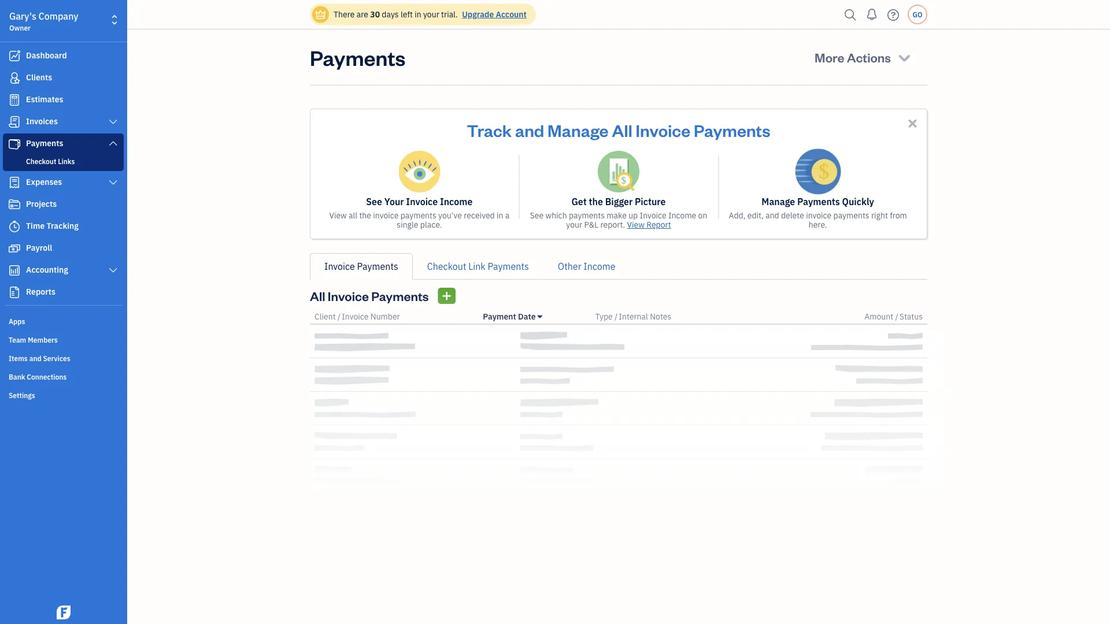 Task type: locate. For each thing, give the bounding box(es) containing it.
other income link
[[544, 253, 630, 280]]

chart image
[[8, 265, 21, 277]]

payroll link
[[3, 238, 124, 259]]

client / invoice number
[[315, 312, 400, 322]]

0 horizontal spatial /
[[338, 312, 341, 322]]

chevron large down image inside accounting link
[[108, 266, 119, 275]]

1 / from the left
[[338, 312, 341, 322]]

apps
[[9, 317, 25, 326]]

1 horizontal spatial see
[[530, 210, 544, 221]]

right
[[872, 210, 889, 221]]

3 / from the left
[[896, 312, 899, 322]]

in left "a"
[[497, 210, 504, 221]]

amount / status
[[865, 312, 923, 322]]

payments inside see your invoice income view all the invoice payments you've received in a single place.
[[401, 210, 437, 221]]

more actions button
[[805, 43, 923, 71]]

checkout inside main element
[[26, 157, 56, 166]]

payments inside manage payments quickly add, edit, and delete invoice payments right from here.
[[834, 210, 870, 221]]

1 horizontal spatial and
[[516, 119, 545, 141]]

quickly
[[843, 196, 875, 208]]

0 horizontal spatial all
[[310, 288, 325, 304]]

see left your
[[366, 196, 382, 208]]

income left on
[[669, 210, 697, 221]]

2 vertical spatial and
[[29, 354, 41, 363]]

and right edit,
[[766, 210, 780, 221]]

/ for status
[[896, 312, 899, 322]]

the right get
[[589, 196, 603, 208]]

report.
[[601, 220, 626, 230]]

gary's company owner
[[9, 10, 78, 32]]

team members link
[[3, 331, 124, 348]]

money image
[[8, 243, 21, 255]]

1 vertical spatial checkout
[[427, 261, 467, 273]]

income right other
[[584, 261, 616, 273]]

checkout for checkout link payments
[[427, 261, 467, 273]]

the right all
[[360, 210, 371, 221]]

1 vertical spatial and
[[766, 210, 780, 221]]

the
[[589, 196, 603, 208], [360, 210, 371, 221]]

your left trial.
[[424, 9, 440, 20]]

2 invoice from the left
[[807, 210, 832, 221]]

caretdown image
[[538, 312, 543, 322]]

upgrade
[[462, 9, 494, 20]]

payments inside manage payments quickly add, edit, and delete invoice payments right from here.
[[798, 196, 841, 208]]

days
[[382, 9, 399, 20]]

in
[[415, 9, 422, 20], [497, 210, 504, 221]]

report
[[647, 220, 672, 230]]

all
[[349, 210, 358, 221]]

0 horizontal spatial and
[[29, 354, 41, 363]]

0 vertical spatial income
[[440, 196, 473, 208]]

and inside main element
[[29, 354, 41, 363]]

1 horizontal spatial in
[[497, 210, 504, 221]]

income up you've
[[440, 196, 473, 208]]

up
[[629, 210, 638, 221]]

2 payments from the left
[[569, 210, 605, 221]]

see which payments make up invoice income on your p&l report.
[[530, 210, 708, 230]]

2 / from the left
[[615, 312, 618, 322]]

1 horizontal spatial /
[[615, 312, 618, 322]]

here.
[[809, 220, 828, 230]]

checkout link payments
[[427, 261, 529, 273]]

chevrondown image
[[897, 49, 913, 65]]

0 horizontal spatial the
[[360, 210, 371, 221]]

go button
[[908, 5, 928, 24]]

and right "items"
[[29, 354, 41, 363]]

owner
[[9, 23, 31, 32]]

see inside see your invoice income view all the invoice payments you've received in a single place.
[[366, 196, 382, 208]]

and inside manage payments quickly add, edit, and delete invoice payments right from here.
[[766, 210, 780, 221]]

1 vertical spatial your
[[567, 220, 583, 230]]

items and services link
[[3, 349, 124, 367]]

payments
[[401, 210, 437, 221], [569, 210, 605, 221], [834, 210, 870, 221]]

account
[[496, 9, 527, 20]]

0 horizontal spatial manage
[[548, 119, 609, 141]]

a
[[506, 210, 510, 221]]

payments down get
[[569, 210, 605, 221]]

0 vertical spatial and
[[516, 119, 545, 141]]

in right left
[[415, 9, 422, 20]]

payments
[[310, 43, 406, 71], [694, 119, 771, 141], [26, 138, 63, 149], [798, 196, 841, 208], [357, 261, 399, 273], [488, 261, 529, 273], [372, 288, 429, 304]]

1 vertical spatial in
[[497, 210, 504, 221]]

freshbooks image
[[54, 606, 73, 620]]

chevron large down image up reports link
[[108, 266, 119, 275]]

project image
[[8, 199, 21, 211]]

checkout
[[26, 157, 56, 166], [427, 261, 467, 273]]

see for your
[[366, 196, 382, 208]]

2 horizontal spatial payments
[[834, 210, 870, 221]]

1 horizontal spatial checkout
[[427, 261, 467, 273]]

view
[[329, 210, 347, 221], [628, 220, 645, 230]]

more actions
[[815, 49, 892, 65]]

payment
[[483, 312, 517, 322]]

see left 'which' at the top of page
[[530, 210, 544, 221]]

0 vertical spatial checkout
[[26, 157, 56, 166]]

1 horizontal spatial your
[[567, 220, 583, 230]]

/ left status on the right of the page
[[896, 312, 899, 322]]

invoice payments link
[[310, 253, 413, 280]]

payments for income
[[401, 210, 437, 221]]

1 vertical spatial the
[[360, 210, 371, 221]]

date
[[519, 312, 536, 322]]

invoice
[[373, 210, 399, 221], [807, 210, 832, 221]]

2 vertical spatial income
[[584, 261, 616, 273]]

2 horizontal spatial /
[[896, 312, 899, 322]]

client image
[[8, 72, 21, 84]]

1 horizontal spatial the
[[589, 196, 603, 208]]

chevron large down image for accounting
[[108, 266, 119, 275]]

upgrade account link
[[460, 9, 527, 20]]

1 payments from the left
[[401, 210, 437, 221]]

3 chevron large down image from the top
[[108, 178, 119, 187]]

income
[[440, 196, 473, 208], [669, 210, 697, 221], [584, 261, 616, 273]]

notifications image
[[863, 3, 882, 26]]

payments inside see which payments make up invoice income on your p&l report.
[[569, 210, 605, 221]]

manage
[[548, 119, 609, 141], [762, 196, 796, 208]]

payments down your
[[401, 210, 437, 221]]

dashboard link
[[3, 46, 124, 67]]

type / internal notes
[[596, 312, 672, 322]]

timer image
[[8, 221, 21, 233]]

1 horizontal spatial all
[[612, 119, 633, 141]]

2 horizontal spatial and
[[766, 210, 780, 221]]

1 vertical spatial all
[[310, 288, 325, 304]]

invoice for your
[[373, 210, 399, 221]]

invoice inside manage payments quickly add, edit, and delete invoice payments right from here.
[[807, 210, 832, 221]]

0 horizontal spatial invoice
[[373, 210, 399, 221]]

0 horizontal spatial see
[[366, 196, 382, 208]]

0 horizontal spatial checkout
[[26, 157, 56, 166]]

all
[[612, 119, 633, 141], [310, 288, 325, 304]]

and for services
[[29, 354, 41, 363]]

invoice inside see your invoice income view all the invoice payments you've received in a single place.
[[406, 196, 438, 208]]

invoice inside see your invoice income view all the invoice payments you've received in a single place.
[[373, 210, 399, 221]]

reports
[[26, 287, 56, 297]]

1 horizontal spatial manage
[[762, 196, 796, 208]]

the inside see your invoice income view all the invoice payments you've received in a single place.
[[360, 210, 371, 221]]

1 horizontal spatial payments
[[569, 210, 605, 221]]

checkout links
[[26, 157, 75, 166]]

30
[[370, 9, 380, 20]]

links
[[58, 157, 75, 166]]

0 horizontal spatial view
[[329, 210, 347, 221]]

get the bigger picture
[[572, 196, 666, 208]]

0 vertical spatial the
[[589, 196, 603, 208]]

amount
[[865, 312, 894, 322]]

2 horizontal spatial income
[[669, 210, 697, 221]]

get
[[572, 196, 587, 208]]

2 chevron large down image from the top
[[108, 139, 119, 148]]

invoice right delete in the top right of the page
[[807, 210, 832, 221]]

1 vertical spatial income
[[669, 210, 697, 221]]

chevron large down image
[[108, 117, 119, 127], [108, 139, 119, 148], [108, 178, 119, 187], [108, 266, 119, 275]]

chevron large down image down checkout links link
[[108, 178, 119, 187]]

0 vertical spatial see
[[366, 196, 382, 208]]

0 horizontal spatial income
[[440, 196, 473, 208]]

income inside see your invoice income view all the invoice payments you've received in a single place.
[[440, 196, 473, 208]]

3 payments from the left
[[834, 210, 870, 221]]

1 vertical spatial manage
[[762, 196, 796, 208]]

0 vertical spatial your
[[424, 9, 440, 20]]

time tracking link
[[3, 216, 124, 237]]

/ right client
[[338, 312, 341, 322]]

/
[[338, 312, 341, 322], [615, 312, 618, 322], [896, 312, 899, 322]]

invoice down your
[[373, 210, 399, 221]]

invoice image
[[8, 116, 21, 128]]

chevron large down image down estimates link
[[108, 117, 119, 127]]

all up client
[[310, 288, 325, 304]]

0 vertical spatial in
[[415, 9, 422, 20]]

see
[[366, 196, 382, 208], [530, 210, 544, 221]]

in inside see your invoice income view all the invoice payments you've received in a single place.
[[497, 210, 504, 221]]

chevron large down image up checkout links link
[[108, 139, 119, 148]]

clients
[[26, 72, 52, 83]]

checkout up add a new payment image
[[427, 261, 467, 273]]

manage payments quickly image
[[797, 150, 840, 194]]

0 horizontal spatial in
[[415, 9, 422, 20]]

checkout for checkout links
[[26, 157, 56, 166]]

your left p&l
[[567, 220, 583, 230]]

status
[[900, 312, 923, 322]]

from
[[891, 210, 908, 221]]

view inside see your invoice income view all the invoice payments you've received in a single place.
[[329, 210, 347, 221]]

payments down quickly
[[834, 210, 870, 221]]

see for which
[[530, 210, 544, 221]]

team
[[9, 336, 26, 345]]

invoice inside see which payments make up invoice income on your p&l report.
[[640, 210, 667, 221]]

and for manage
[[516, 119, 545, 141]]

/ right 'type' button
[[615, 312, 618, 322]]

1 vertical spatial see
[[530, 210, 544, 221]]

and
[[516, 119, 545, 141], [766, 210, 780, 221], [29, 354, 41, 363]]

main element
[[0, 0, 156, 625]]

0 horizontal spatial payments
[[401, 210, 437, 221]]

1 horizontal spatial invoice
[[807, 210, 832, 221]]

checkout up expenses
[[26, 157, 56, 166]]

checkout link payments link
[[413, 253, 544, 280]]

0 vertical spatial manage
[[548, 119, 609, 141]]

4 chevron large down image from the top
[[108, 266, 119, 275]]

view right make
[[628, 220, 645, 230]]

all up get the bigger picture
[[612, 119, 633, 141]]

view left all
[[329, 210, 347, 221]]

items and services
[[9, 354, 70, 363]]

0 horizontal spatial your
[[424, 9, 440, 20]]

1 chevron large down image from the top
[[108, 117, 119, 127]]

and right track
[[516, 119, 545, 141]]

1 horizontal spatial income
[[584, 261, 616, 273]]

1 invoice from the left
[[373, 210, 399, 221]]

1 horizontal spatial view
[[628, 220, 645, 230]]

invoice
[[636, 119, 691, 141], [406, 196, 438, 208], [640, 210, 667, 221], [325, 261, 355, 273], [328, 288, 369, 304], [342, 312, 369, 322]]

see inside see which payments make up invoice income on your p&l report.
[[530, 210, 544, 221]]

single
[[397, 220, 419, 230]]



Task type: describe. For each thing, give the bounding box(es) containing it.
expenses link
[[3, 172, 124, 193]]

you've
[[439, 210, 462, 221]]

settings
[[9, 391, 35, 400]]

/ for invoice
[[338, 312, 341, 322]]

members
[[28, 336, 58, 345]]

other income
[[558, 261, 616, 273]]

0 vertical spatial all
[[612, 119, 633, 141]]

invoice payments
[[325, 261, 399, 273]]

accounting
[[26, 265, 68, 275]]

your
[[385, 196, 404, 208]]

payroll
[[26, 243, 52, 253]]

expenses
[[26, 177, 62, 187]]

settings link
[[3, 387, 124, 404]]

get the bigger picture image
[[598, 151, 640, 193]]

estimates link
[[3, 90, 124, 111]]

edit,
[[748, 210, 764, 221]]

go to help image
[[885, 6, 903, 23]]

received
[[464, 210, 495, 221]]

close image
[[907, 117, 920, 130]]

all invoice payments
[[310, 288, 429, 304]]

connections
[[27, 373, 67, 382]]

reports link
[[3, 282, 124, 303]]

chevron large down image for expenses
[[108, 178, 119, 187]]

estimate image
[[8, 94, 21, 106]]

payment date button
[[483, 312, 543, 322]]

services
[[43, 354, 70, 363]]

place.
[[421, 220, 442, 230]]

team members
[[9, 336, 58, 345]]

p&l
[[585, 220, 599, 230]]

invoices
[[26, 116, 58, 127]]

delete
[[782, 210, 805, 221]]

search image
[[842, 6, 860, 23]]

expense image
[[8, 177, 21, 189]]

see your invoice income image
[[399, 151, 441, 193]]

clients link
[[3, 68, 124, 89]]

apps link
[[3, 312, 124, 330]]

type
[[596, 312, 613, 322]]

type button
[[596, 312, 613, 322]]

company
[[39, 10, 78, 22]]

your inside see which payments make up invoice income on your p&l report.
[[567, 220, 583, 230]]

estimates
[[26, 94, 63, 105]]

payments inside main element
[[26, 138, 63, 149]]

/ for internal
[[615, 312, 618, 322]]

other
[[558, 261, 582, 273]]

number
[[371, 312, 400, 322]]

trial.
[[442, 9, 458, 20]]

make
[[607, 210, 627, 221]]

income inside see which payments make up invoice income on your p&l report.
[[669, 210, 697, 221]]

link
[[469, 261, 486, 273]]

track and manage all invoice payments
[[467, 119, 771, 141]]

crown image
[[315, 8, 327, 21]]

more
[[815, 49, 845, 65]]

notes
[[650, 312, 672, 322]]

chevron large down image for payments
[[108, 139, 119, 148]]

client
[[315, 312, 336, 322]]

dashboard
[[26, 50, 67, 61]]

there are 30 days left in your trial. upgrade account
[[334, 9, 527, 20]]

chevron large down image for invoices
[[108, 117, 119, 127]]

view report
[[628, 220, 672, 230]]

payment date
[[483, 312, 536, 322]]

add a new payment image
[[442, 289, 452, 303]]

payment image
[[8, 138, 21, 150]]

gary's
[[9, 10, 36, 22]]

time
[[26, 221, 45, 231]]

checkout links link
[[5, 154, 122, 168]]

add,
[[729, 210, 746, 221]]

invoice inside invoice payments link
[[325, 261, 355, 273]]

report image
[[8, 287, 21, 299]]

tracking
[[47, 221, 79, 231]]

manage payments quickly add, edit, and delete invoice payments right from here.
[[729, 196, 908, 230]]

amount button
[[865, 312, 894, 322]]

go
[[913, 10, 923, 19]]

bigger
[[606, 196, 633, 208]]

left
[[401, 9, 413, 20]]

manage inside manage payments quickly add, edit, and delete invoice payments right from here.
[[762, 196, 796, 208]]

track
[[467, 119, 512, 141]]

time tracking
[[26, 221, 79, 231]]

bank connections
[[9, 373, 67, 382]]

bank connections link
[[3, 368, 124, 385]]

payments for add,
[[834, 210, 870, 221]]

picture
[[635, 196, 666, 208]]

which
[[546, 210, 567, 221]]

payments link
[[3, 134, 124, 154]]

dashboard image
[[8, 50, 21, 62]]

internal
[[619, 312, 649, 322]]

income inside other income link
[[584, 261, 616, 273]]

see your invoice income view all the invoice payments you've received in a single place.
[[329, 196, 510, 230]]

projects
[[26, 199, 57, 209]]

there
[[334, 9, 355, 20]]

bank
[[9, 373, 25, 382]]

items
[[9, 354, 28, 363]]

invoice for payments
[[807, 210, 832, 221]]

are
[[357, 9, 369, 20]]



Task type: vqa. For each thing, say whether or not it's contained in the screenshot.
Manage inside the MANAGE PAYMENTS QUICKLY ADD, EDIT, AND DELETE INVOICE PAYMENTS RIGHT FROM HERE.
yes



